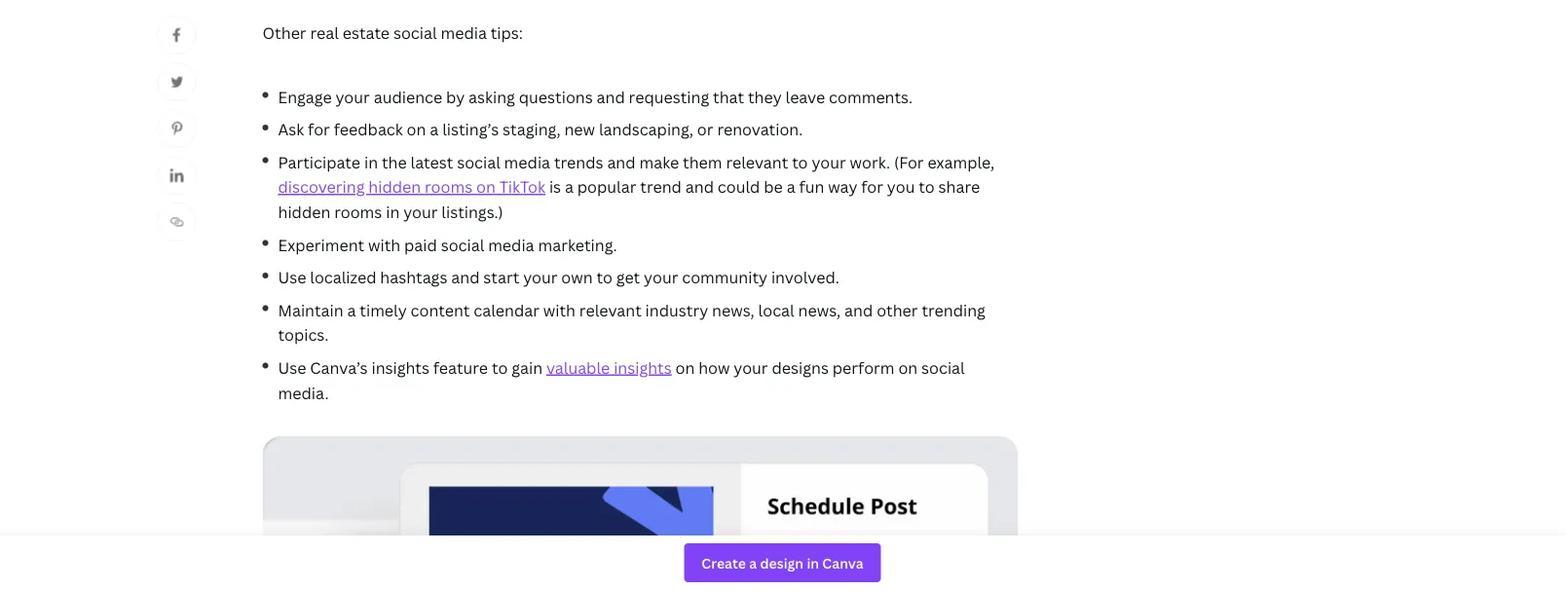Task type: describe. For each thing, give the bounding box(es) containing it.
rooms inside participate in the latest social media trends and make them relevant to your work. (for example, discovering hidden rooms on tiktok
[[425, 176, 473, 197]]

landscaping,
[[599, 119, 694, 140]]

social inside participate in the latest social media trends and make them relevant to your work. (for example, discovering hidden rooms on tiktok
[[457, 152, 501, 172]]

real
[[310, 22, 339, 43]]

experiment
[[278, 234, 365, 255]]

media inside participate in the latest social media trends and make them relevant to your work. (for example, discovering hidden rooms on tiktok
[[504, 152, 551, 172]]

involved.
[[772, 267, 840, 288]]

new
[[565, 119, 595, 140]]

with inside maintain a timely content calendar with relevant industry news, local news, and other trending topics.
[[544, 300, 576, 321]]

social down listings.)
[[441, 234, 485, 255]]

latest
[[411, 152, 453, 172]]

and inside participate in the latest social media trends and make them relevant to your work. (for example, discovering hidden rooms on tiktok
[[607, 152, 636, 172]]

requesting
[[629, 86, 710, 107]]

audience
[[374, 86, 443, 107]]

participate in the latest social media trends and make them relevant to your work. (for example, discovering hidden rooms on tiktok
[[278, 152, 995, 197]]

to inside participate in the latest social media trends and make them relevant to your work. (for example, discovering hidden rooms on tiktok
[[792, 152, 808, 172]]

local
[[759, 300, 795, 321]]

listings.)
[[442, 201, 503, 222]]

hidden inside participate in the latest social media trends and make them relevant to your work. (for example, discovering hidden rooms on tiktok
[[369, 176, 421, 197]]

for inside is a popular trend and could be a fun way for you to share hidden rooms in your listings.)
[[862, 176, 884, 197]]

in inside participate in the latest social media trends and make them relevant to your work. (for example, discovering hidden rooms on tiktok
[[364, 152, 378, 172]]

tiktok
[[500, 176, 546, 197]]

a inside maintain a timely content calendar with relevant industry news, local news, and other trending topics.
[[347, 300, 356, 321]]

popular
[[578, 176, 637, 197]]

to inside is a popular trend and could be a fun way for you to share hidden rooms in your listings.)
[[919, 176, 935, 197]]

your right get
[[644, 267, 679, 288]]

tips:
[[491, 22, 523, 43]]

use for use localized hashtags and start your own to get your community involved.
[[278, 267, 306, 288]]

canva's
[[310, 357, 368, 378]]

designs
[[772, 357, 829, 378]]

you
[[888, 176, 915, 197]]

the
[[382, 152, 407, 172]]

use for use canva's insights feature to gain valuable insights
[[278, 357, 306, 378]]

topics.
[[278, 325, 329, 345]]

be
[[764, 176, 783, 197]]

on down audience
[[407, 119, 426, 140]]

hidden inside is a popular trend and could be a fun way for you to share hidden rooms in your listings.)
[[278, 201, 331, 222]]

leave
[[786, 86, 826, 107]]

feature
[[433, 357, 488, 378]]

staging,
[[503, 119, 561, 140]]

your left own
[[523, 267, 558, 288]]

or
[[698, 119, 714, 140]]

trends
[[554, 152, 604, 172]]

use canva's insights feature to gain valuable insights
[[278, 357, 672, 378]]

start
[[484, 267, 520, 288]]

relevant inside maintain a timely content calendar with relevant industry news, local news, and other trending topics.
[[580, 300, 642, 321]]

1 insights from the left
[[372, 357, 430, 378]]

trending
[[922, 300, 986, 321]]

experiment with paid social media marketing.
[[278, 234, 617, 255]]

social right estate
[[394, 22, 437, 43]]

in inside is a popular trend and could be a fun way for you to share hidden rooms in your listings.)
[[386, 201, 400, 222]]

trend
[[640, 176, 682, 197]]

and inside maintain a timely content calendar with relevant industry news, local news, and other trending topics.
[[845, 300, 873, 321]]

could
[[718, 176, 760, 197]]

questions
[[519, 86, 593, 107]]

2 insights from the left
[[614, 357, 672, 378]]

engage
[[278, 86, 332, 107]]

valuable
[[547, 357, 610, 378]]

your up feedback
[[336, 86, 370, 107]]

make
[[640, 152, 679, 172]]

1 news, from the left
[[712, 300, 755, 321]]

valuable insights link
[[547, 357, 672, 378]]

asking
[[469, 86, 515, 107]]

a up "latest"
[[430, 119, 439, 140]]

and up the landscaping, in the top of the page
[[597, 86, 625, 107]]

get
[[617, 267, 640, 288]]



Task type: vqa. For each thing, say whether or not it's contained in the screenshot.
GROUP
no



Task type: locate. For each thing, give the bounding box(es) containing it.
0 vertical spatial relevant
[[726, 152, 789, 172]]

relevant inside participate in the latest social media trends and make them relevant to your work. (for example, discovering hidden rooms on tiktok
[[726, 152, 789, 172]]

and down the them
[[686, 176, 714, 197]]

1 horizontal spatial news,
[[799, 300, 841, 321]]

your right how
[[734, 357, 768, 378]]

on inside participate in the latest social media trends and make them relevant to your work. (for example, discovering hidden rooms on tiktok
[[477, 176, 496, 197]]

content
[[411, 300, 470, 321]]

listing's
[[443, 119, 499, 140]]

in down discovering hidden rooms on tiktok link
[[386, 201, 400, 222]]

ask
[[278, 119, 304, 140]]

is a popular trend and could be a fun way for you to share hidden rooms in your listings.)
[[278, 176, 980, 222]]

renovation.
[[718, 119, 803, 140]]

by
[[446, 86, 465, 107]]

1 horizontal spatial insights
[[614, 357, 672, 378]]

other real estate social media tips:
[[263, 22, 523, 43]]

maintain
[[278, 300, 344, 321]]

and
[[597, 86, 625, 107], [607, 152, 636, 172], [686, 176, 714, 197], [451, 267, 480, 288], [845, 300, 873, 321]]

for
[[308, 119, 330, 140], [862, 176, 884, 197]]

your inside is a popular trend and could be a fun way for you to share hidden rooms in your listings.)
[[404, 201, 438, 222]]

on left how
[[676, 357, 695, 378]]

relevant up be
[[726, 152, 789, 172]]

1 horizontal spatial relevant
[[726, 152, 789, 172]]

on up listings.)
[[477, 176, 496, 197]]

estate
[[343, 22, 390, 43]]

gain
[[512, 357, 543, 378]]

a right be
[[787, 176, 796, 197]]

timely
[[360, 300, 407, 321]]

in
[[364, 152, 378, 172], [386, 201, 400, 222]]

0 vertical spatial for
[[308, 119, 330, 140]]

perform
[[833, 357, 895, 378]]

other
[[263, 22, 307, 43]]

to left get
[[597, 267, 613, 288]]

your inside on how your designs perform on social media.
[[734, 357, 768, 378]]

is
[[549, 176, 561, 197]]

rooms inside is a popular trend and could be a fun way for you to share hidden rooms in your listings.)
[[334, 201, 382, 222]]

0 horizontal spatial for
[[308, 119, 330, 140]]

1 horizontal spatial for
[[862, 176, 884, 197]]

your inside participate in the latest social media trends and make them relevant to your work. (for example, discovering hidden rooms on tiktok
[[812, 152, 847, 172]]

1 vertical spatial with
[[544, 300, 576, 321]]

use
[[278, 267, 306, 288], [278, 357, 306, 378]]

ask for feedback on a listing's staging, new landscaping, or renovation.
[[278, 119, 803, 140]]

way
[[828, 176, 858, 197]]

and left the other
[[845, 300, 873, 321]]

to
[[792, 152, 808, 172], [919, 176, 935, 197], [597, 267, 613, 288], [492, 357, 508, 378]]

calendar
[[474, 300, 540, 321]]

marketing.
[[538, 234, 617, 255]]

community
[[682, 267, 768, 288]]

0 vertical spatial hidden
[[369, 176, 421, 197]]

social down "listing's" at the top left
[[457, 152, 501, 172]]

a right is
[[565, 176, 574, 197]]

comments.
[[829, 86, 913, 107]]

social inside on how your designs perform on social media.
[[922, 357, 965, 378]]

(for
[[895, 152, 924, 172]]

0 vertical spatial with
[[368, 234, 401, 255]]

1 vertical spatial hidden
[[278, 201, 331, 222]]

insights
[[372, 357, 430, 378], [614, 357, 672, 378]]

2 vertical spatial media
[[488, 234, 535, 255]]

rooms down "latest"
[[425, 176, 473, 197]]

relevant
[[726, 152, 789, 172], [580, 300, 642, 321]]

1 use from the top
[[278, 267, 306, 288]]

social down trending at the right of page
[[922, 357, 965, 378]]

in left the
[[364, 152, 378, 172]]

2 use from the top
[[278, 357, 306, 378]]

1 vertical spatial media
[[504, 152, 551, 172]]

news, down involved.
[[799, 300, 841, 321]]

discovering hidden rooms on tiktok link
[[278, 176, 546, 197]]

feedback
[[334, 119, 403, 140]]

fun
[[799, 176, 825, 197]]

how
[[699, 357, 730, 378]]

with
[[368, 234, 401, 255], [544, 300, 576, 321]]

media for tips:
[[441, 22, 487, 43]]

and left start at top
[[451, 267, 480, 288]]

and up popular
[[607, 152, 636, 172]]

hidden down the
[[369, 176, 421, 197]]

insights left feature
[[372, 357, 430, 378]]

on
[[407, 119, 426, 140], [477, 176, 496, 197], [676, 357, 695, 378], [899, 357, 918, 378]]

on right perform in the right of the page
[[899, 357, 918, 378]]

media.
[[278, 382, 329, 403]]

to right you
[[919, 176, 935, 197]]

with left paid
[[368, 234, 401, 255]]

0 horizontal spatial insights
[[372, 357, 430, 378]]

1 horizontal spatial rooms
[[425, 176, 473, 197]]

hidden
[[369, 176, 421, 197], [278, 201, 331, 222]]

1 vertical spatial use
[[278, 357, 306, 378]]

0 horizontal spatial in
[[364, 152, 378, 172]]

0 horizontal spatial relevant
[[580, 300, 642, 321]]

0 vertical spatial in
[[364, 152, 378, 172]]

own
[[562, 267, 593, 288]]

0 vertical spatial use
[[278, 267, 306, 288]]

they
[[748, 86, 782, 107]]

relevant down get
[[580, 300, 642, 321]]

use up media.
[[278, 357, 306, 378]]

media for marketing.
[[488, 234, 535, 255]]

0 horizontal spatial hidden
[[278, 201, 331, 222]]

1 vertical spatial for
[[862, 176, 884, 197]]

for down work.
[[862, 176, 884, 197]]

media left tips: on the top of the page
[[441, 22, 487, 43]]

share
[[939, 176, 980, 197]]

your
[[336, 86, 370, 107], [812, 152, 847, 172], [404, 201, 438, 222], [523, 267, 558, 288], [644, 267, 679, 288], [734, 357, 768, 378]]

2 news, from the left
[[799, 300, 841, 321]]

that
[[713, 86, 745, 107]]

localized
[[310, 267, 377, 288]]

news, down "community"
[[712, 300, 755, 321]]

engage your audience by asking questions and requesting that they leave comments.
[[278, 86, 913, 107]]

hidden down discovering
[[278, 201, 331, 222]]

paid
[[404, 234, 437, 255]]

your up way
[[812, 152, 847, 172]]

insights down maintain a timely content calendar with relevant industry news, local news, and other trending topics.
[[614, 357, 672, 378]]

use up 'maintain'
[[278, 267, 306, 288]]

for right ask in the top left of the page
[[308, 119, 330, 140]]

rooms down discovering
[[334, 201, 382, 222]]

to left gain
[[492, 357, 508, 378]]

media up start at top
[[488, 234, 535, 255]]

discovering
[[278, 176, 365, 197]]

with down use localized hashtags and start your own to get your community involved.
[[544, 300, 576, 321]]

1 horizontal spatial with
[[544, 300, 576, 321]]

1 horizontal spatial hidden
[[369, 176, 421, 197]]

industry
[[646, 300, 709, 321]]

example,
[[928, 152, 995, 172]]

participate
[[278, 152, 361, 172]]

rooms
[[425, 176, 473, 197], [334, 201, 382, 222]]

hashtags
[[380, 267, 448, 288]]

1 horizontal spatial in
[[386, 201, 400, 222]]

0 horizontal spatial with
[[368, 234, 401, 255]]

social
[[394, 22, 437, 43], [457, 152, 501, 172], [441, 234, 485, 255], [922, 357, 965, 378]]

them
[[683, 152, 723, 172]]

0 horizontal spatial news,
[[712, 300, 755, 321]]

to up fun
[[792, 152, 808, 172]]

0 horizontal spatial rooms
[[334, 201, 382, 222]]

a
[[430, 119, 439, 140], [565, 176, 574, 197], [787, 176, 796, 197], [347, 300, 356, 321]]

0 vertical spatial media
[[441, 22, 487, 43]]

media
[[441, 22, 487, 43], [504, 152, 551, 172], [488, 234, 535, 255]]

and inside is a popular trend and could be a fun way for you to share hidden rooms in your listings.)
[[686, 176, 714, 197]]

media up "tiktok"
[[504, 152, 551, 172]]

other
[[877, 300, 918, 321]]

1 vertical spatial rooms
[[334, 201, 382, 222]]

on how your designs perform on social media.
[[278, 357, 965, 403]]

news,
[[712, 300, 755, 321], [799, 300, 841, 321]]

a left timely
[[347, 300, 356, 321]]

work.
[[850, 152, 891, 172]]

0 vertical spatial rooms
[[425, 176, 473, 197]]

your down discovering hidden rooms on tiktok link
[[404, 201, 438, 222]]

1 vertical spatial in
[[386, 201, 400, 222]]

maintain a timely content calendar with relevant industry news, local news, and other trending topics.
[[278, 300, 986, 345]]

1 vertical spatial relevant
[[580, 300, 642, 321]]

use localized hashtags and start your own to get your community involved.
[[278, 267, 840, 288]]



